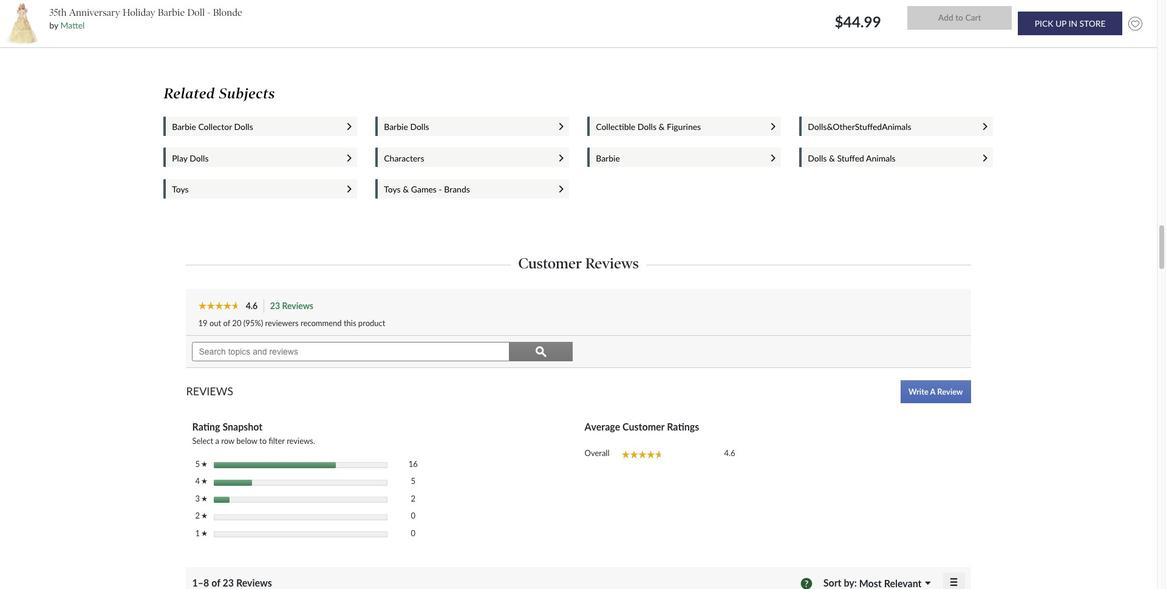 Task type: vqa. For each thing, say whether or not it's contained in the screenshot.
Related Subjects
yes



Task type: locate. For each thing, give the bounding box(es) containing it.
0 horizontal spatial &
[[403, 184, 409, 195]]

Search topics and reviews search region search field
[[186, 336, 579, 368]]

barbie dolls link
[[384, 122, 548, 132]]

☆
[[202, 461, 208, 467], [202, 479, 208, 485], [202, 496, 208, 502], [202, 513, 208, 519], [202, 530, 208, 537]]

1 vertical spatial 2
[[195, 511, 202, 521]]

0 vertical spatial 23
[[270, 301, 280, 311]]

2 toys from the left
[[384, 184, 401, 195]]

toys down play
[[172, 184, 189, 195]]

dolls right play
[[190, 153, 209, 163]]

☆ up 1 ☆ at the bottom of the page
[[202, 513, 208, 519]]

1 vertical spatial 5
[[411, 477, 416, 486]]

0 horizontal spatial -
[[207, 7, 211, 18]]

2 down 16
[[411, 494, 416, 504]]

5 down 16
[[411, 477, 416, 486]]

3 ☆ from the top
[[202, 496, 208, 502]]

0 vertical spatial -
[[207, 7, 211, 18]]

2 ☆ from the top
[[202, 479, 208, 485]]

of left "20"
[[223, 319, 230, 328]]

brands
[[444, 184, 470, 195]]

☆ inside the 5 ☆
[[202, 461, 208, 467]]

☆ for 4
[[202, 479, 208, 485]]

barbie link
[[596, 153, 760, 163]]

to
[[260, 437, 267, 446]]

0 horizontal spatial a
[[215, 437, 219, 446]]

barbie inside 35th anniversary holiday barbie doll - blonde by mattel
[[158, 7, 185, 18]]

barbie left collector
[[172, 122, 196, 132]]

0 vertical spatial 0
[[411, 511, 416, 521]]

dolls&otherstuffedanimals link
[[808, 122, 972, 132]]

1 horizontal spatial 5
[[411, 477, 416, 486]]

barbie up characters
[[384, 122, 408, 132]]

rating
[[192, 421, 220, 433]]

barbie
[[158, 7, 185, 18], [172, 122, 196, 132], [384, 122, 408, 132], [596, 153, 620, 163]]

☆ down 4 ☆
[[202, 496, 208, 502]]

a
[[931, 387, 936, 397], [215, 437, 219, 446]]

5 for 5
[[411, 477, 416, 486]]

product
[[358, 319, 386, 328]]

barbie down collectible
[[596, 153, 620, 163]]

None submit
[[908, 6, 1013, 30], [1019, 12, 1123, 36], [908, 6, 1013, 30], [1019, 12, 1123, 36]]

customer
[[518, 255, 582, 272], [623, 421, 665, 433]]

1 vertical spatial -
[[439, 184, 442, 195]]

☆ for 5
[[202, 461, 208, 467]]

☆☆☆☆☆
[[198, 301, 240, 310], [198, 301, 240, 310], [622, 450, 664, 459], [622, 450, 664, 459]]

0
[[411, 511, 416, 521], [411, 529, 416, 538]]

0 horizontal spatial 4.6
[[246, 301, 258, 311]]

of right 1–8
[[212, 577, 220, 589]]

☆ down 2 ☆
[[202, 530, 208, 537]]

dolls right collector
[[234, 122, 253, 132]]

barbie collector dolls link
[[172, 122, 336, 132]]

0 vertical spatial 2
[[411, 494, 416, 504]]

&
[[659, 122, 665, 132], [830, 153, 836, 163], [403, 184, 409, 195]]

barbie for barbie dolls
[[384, 122, 408, 132]]

dolls up characters
[[410, 122, 429, 132]]

(95%)
[[244, 319, 263, 328]]

☆ inside 3 ☆
[[202, 496, 208, 502]]

1 vertical spatial 0
[[411, 529, 416, 538]]

2 ☆
[[195, 511, 208, 521]]

sort by: most relevant ▼
[[824, 577, 931, 589]]

1 horizontal spatial toys
[[384, 184, 401, 195]]

$44.99
[[835, 13, 885, 30]]

35th
[[49, 7, 67, 18]]

23
[[270, 301, 280, 311], [223, 577, 234, 589]]

1 horizontal spatial 23
[[270, 301, 280, 311]]

mattel
[[60, 20, 85, 30]]

reviews
[[586, 255, 639, 272], [282, 301, 314, 311], [186, 385, 233, 398], [236, 577, 272, 589]]

4.6
[[246, 301, 258, 311], [725, 449, 736, 458]]

of
[[223, 319, 230, 328], [212, 577, 220, 589]]

0 vertical spatial 4.6
[[246, 301, 258, 311]]

& for toys & games - brands
[[403, 184, 409, 195]]

2 horizontal spatial &
[[830, 153, 836, 163]]

& left games
[[403, 184, 409, 195]]

0 horizontal spatial 2
[[195, 511, 202, 521]]

dolls
[[234, 122, 253, 132], [410, 122, 429, 132], [638, 122, 657, 132], [190, 153, 209, 163], [808, 153, 827, 163]]

23 up reviewers
[[270, 301, 280, 311]]

0 vertical spatial customer
[[518, 255, 582, 272]]

0 vertical spatial of
[[223, 319, 230, 328]]

2 0 from the top
[[411, 529, 416, 538]]

1 vertical spatial a
[[215, 437, 219, 446]]

collector
[[198, 122, 232, 132]]

& for dolls & stuffed animals
[[830, 153, 836, 163]]

& left stuffed
[[830, 153, 836, 163]]

doll
[[187, 7, 205, 18]]

1–8
[[192, 577, 209, 589]]

0 horizontal spatial customer
[[518, 255, 582, 272]]

23 right 1–8
[[223, 577, 234, 589]]

0 vertical spatial 5
[[195, 459, 202, 469]]

a left "row"
[[215, 437, 219, 446]]

☆ inside 4 ☆
[[202, 479, 208, 485]]

- right 'doll'
[[207, 7, 211, 18]]

add to wishlist image
[[1126, 14, 1146, 34]]

1 horizontal spatial customer
[[623, 421, 665, 433]]

1 vertical spatial 23
[[223, 577, 234, 589]]

a inside 'button'
[[931, 387, 936, 397]]

0 horizontal spatial toys
[[172, 184, 189, 195]]

a right write
[[931, 387, 936, 397]]

characters link
[[384, 153, 548, 163]]

toys
[[172, 184, 189, 195], [384, 184, 401, 195]]

1 vertical spatial 4.6
[[725, 449, 736, 458]]

5
[[195, 459, 202, 469], [411, 477, 416, 486]]

☆ inside 2 ☆
[[202, 513, 208, 519]]

1 horizontal spatial 4.6
[[725, 449, 736, 458]]

5 ☆ from the top
[[202, 530, 208, 537]]

dolls right collectible
[[638, 122, 657, 132]]

20
[[232, 319, 242, 328]]

1 0 from the top
[[411, 511, 416, 521]]

Search topics and reviews text field
[[192, 342, 510, 362]]

35th anniversary holiday barbie doll - blonde by mattel
[[49, 7, 242, 30]]

anniversary
[[69, 7, 120, 18]]

1 horizontal spatial 2
[[411, 494, 416, 504]]

select
[[192, 437, 213, 446]]

dolls for barbie dolls
[[410, 122, 429, 132]]

☆ for 2
[[202, 513, 208, 519]]

by:
[[844, 577, 857, 589]]

1 horizontal spatial a
[[931, 387, 936, 397]]

- inside 35th anniversary holiday barbie doll - blonde by mattel
[[207, 7, 211, 18]]

1 toys from the left
[[172, 184, 189, 195]]

barbie left 'doll'
[[158, 7, 185, 18]]

dolls left stuffed
[[808, 153, 827, 163]]

1 vertical spatial customer
[[623, 421, 665, 433]]

4 ☆ from the top
[[202, 513, 208, 519]]

figurines
[[667, 122, 701, 132]]

tab panel
[[367, 0, 792, 69]]

- right games
[[439, 184, 442, 195]]

& left figurines
[[659, 122, 665, 132]]

5 up the 4
[[195, 459, 202, 469]]

0 horizontal spatial of
[[212, 577, 220, 589]]

0 horizontal spatial 5
[[195, 459, 202, 469]]

1 horizontal spatial &
[[659, 122, 665, 132]]

1 vertical spatial of
[[212, 577, 220, 589]]

1 horizontal spatial of
[[223, 319, 230, 328]]

0 for 1
[[411, 529, 416, 538]]

1 vertical spatial &
[[830, 153, 836, 163]]

2 vertical spatial &
[[403, 184, 409, 195]]

barbie collector dolls
[[172, 122, 253, 132]]

overall
[[585, 449, 610, 458]]

toys left games
[[384, 184, 401, 195]]

collectible dolls & figurines link
[[596, 122, 760, 132]]

2
[[411, 494, 416, 504], [195, 511, 202, 521]]

1 ☆ from the top
[[202, 461, 208, 467]]

☆ inside 1 ☆
[[202, 530, 208, 537]]

☆ up 4 ☆
[[202, 461, 208, 467]]

-
[[207, 7, 211, 18], [439, 184, 442, 195]]

0 vertical spatial a
[[931, 387, 936, 397]]

holiday
[[123, 7, 155, 18]]

blonde
[[213, 7, 242, 18]]

sort
[[824, 577, 842, 589]]

☆ down the 5 ☆
[[202, 479, 208, 485]]

dolls&otherstuffedanimals
[[808, 122, 912, 132]]

toys link
[[172, 184, 336, 195]]

2 down "3"
[[195, 511, 202, 521]]

average
[[585, 421, 621, 433]]



Task type: describe. For each thing, give the bounding box(es) containing it.
35th anniversary holiday barbie doll - blonde image
[[6, 3, 38, 44]]

0 vertical spatial &
[[659, 122, 665, 132]]

dolls & stuffed animals link
[[808, 153, 972, 163]]

barbie for barbie link
[[596, 153, 620, 163]]

dolls & stuffed animals
[[808, 153, 896, 163]]

play
[[172, 153, 188, 163]]

☆ for 1
[[202, 530, 208, 537]]

snapshot
[[223, 421, 263, 433]]

5 ☆
[[195, 459, 208, 469]]

reviewers
[[265, 319, 299, 328]]

recommend
[[301, 319, 342, 328]]

related subjects
[[164, 85, 275, 102]]

this
[[344, 319, 356, 328]]

1
[[195, 529, 202, 538]]

1 horizontal spatial -
[[439, 184, 442, 195]]

rating snapshot select a row below to filter reviews.
[[192, 421, 315, 446]]

stuffed
[[838, 153, 865, 163]]

23 reviews
[[270, 301, 314, 311]]

collectible
[[596, 122, 636, 132]]

1 ☆
[[195, 529, 208, 538]]

toys & games - brands
[[384, 184, 470, 195]]

relevant
[[885, 578, 922, 589]]

a inside rating snapshot select a row below to filter reviews.
[[215, 437, 219, 446]]

2 for 2
[[411, 494, 416, 504]]

☆ for 3
[[202, 496, 208, 502]]

2 for 2 ☆
[[195, 511, 202, 521]]

mattel link
[[60, 20, 85, 30]]

23 reviews link
[[270, 299, 320, 314]]

4
[[195, 477, 202, 486]]

ϙ button
[[510, 342, 573, 362]]

review
[[938, 387, 964, 397]]

write
[[909, 387, 929, 397]]

23 inside 23 reviews link
[[270, 301, 280, 311]]

below
[[237, 437, 258, 446]]

related
[[164, 85, 215, 102]]

3 ☆
[[195, 494, 208, 504]]

average customer ratings
[[585, 421, 700, 433]]

collectible dolls & figurines
[[596, 122, 701, 132]]

1–8 of 23 reviews
[[192, 577, 277, 589]]

by
[[49, 20, 58, 30]]

4 ☆
[[195, 477, 208, 486]]

characters
[[384, 153, 424, 163]]

animals
[[867, 153, 896, 163]]

0 for 2
[[411, 511, 416, 521]]

play dolls link
[[172, 153, 336, 163]]

dolls for collectible dolls & figurines
[[638, 122, 657, 132]]

play dolls
[[172, 153, 209, 163]]

0 horizontal spatial 23
[[223, 577, 234, 589]]

19
[[198, 319, 208, 328]]

subjects
[[219, 85, 275, 102]]

barbie dolls
[[384, 122, 429, 132]]

filter
[[269, 437, 285, 446]]

reviews.
[[287, 437, 315, 446]]

5 for 5 ☆
[[195, 459, 202, 469]]

▼
[[926, 581, 931, 587]]

toys for toys & games - brands
[[384, 184, 401, 195]]

3
[[195, 494, 202, 504]]

barbie for barbie collector dolls
[[172, 122, 196, 132]]

toys & games - brands link
[[384, 184, 548, 195]]

ϙ
[[536, 346, 547, 358]]

1–8 of 23 reviews alert
[[192, 577, 277, 589]]

row
[[221, 437, 235, 446]]

write a review button
[[901, 381, 972, 404]]

toys for toys link
[[172, 184, 189, 195]]

games
[[411, 184, 437, 195]]

19 out of 20 (95%) reviewers recommend this product
[[198, 319, 386, 328]]

reviews inside 23 reviews link
[[282, 301, 314, 311]]

out
[[210, 319, 221, 328]]

most
[[860, 578, 882, 589]]

ratings
[[667, 421, 700, 433]]

16
[[409, 459, 418, 469]]

customer reviews
[[518, 255, 639, 272]]

dolls for play dolls
[[190, 153, 209, 163]]

write a review
[[909, 387, 964, 397]]



